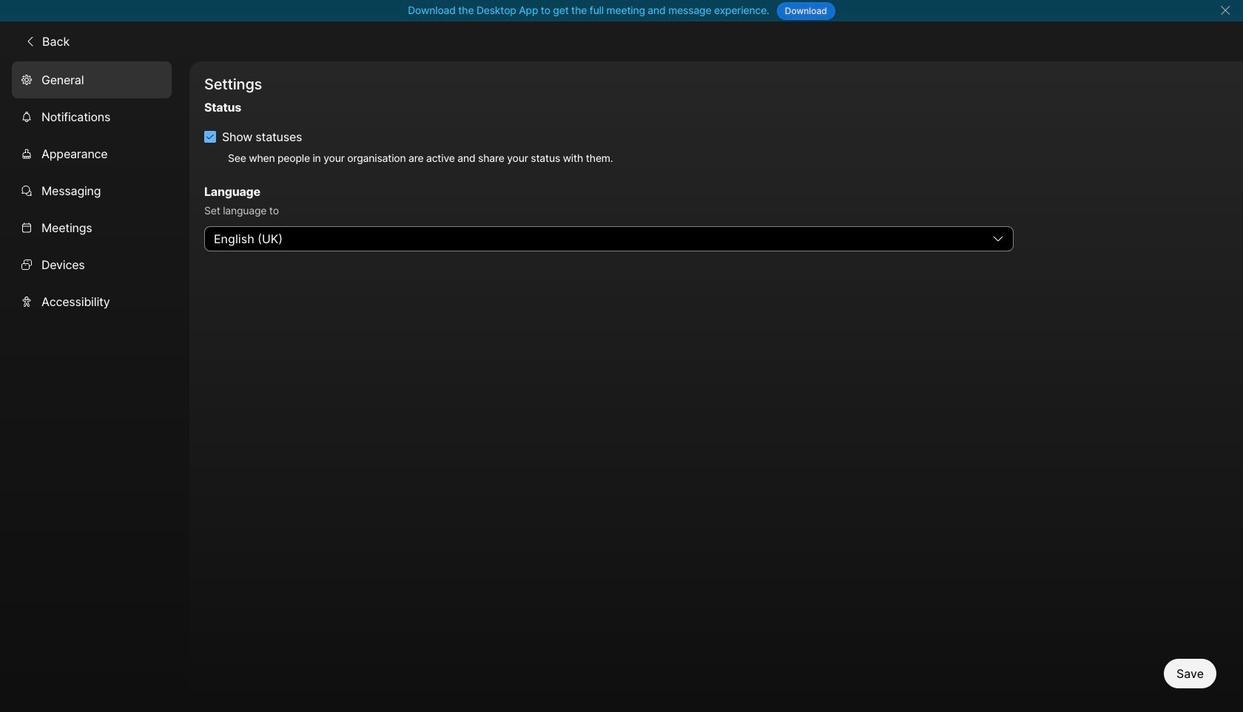 Task type: describe. For each thing, give the bounding box(es) containing it.
general tab
[[12, 61, 172, 98]]

meetings tab
[[12, 209, 172, 246]]

cancel_16 image
[[1220, 4, 1232, 16]]

accessibility tab
[[12, 283, 172, 320]]

notifications tab
[[12, 98, 172, 135]]

devices tab
[[12, 246, 172, 283]]



Task type: vqa. For each thing, say whether or not it's contained in the screenshot.
The Webex tab list
no



Task type: locate. For each thing, give the bounding box(es) containing it.
messaging tab
[[12, 172, 172, 209]]

appearance tab
[[12, 135, 172, 172]]

settings navigation
[[0, 61, 190, 713]]



